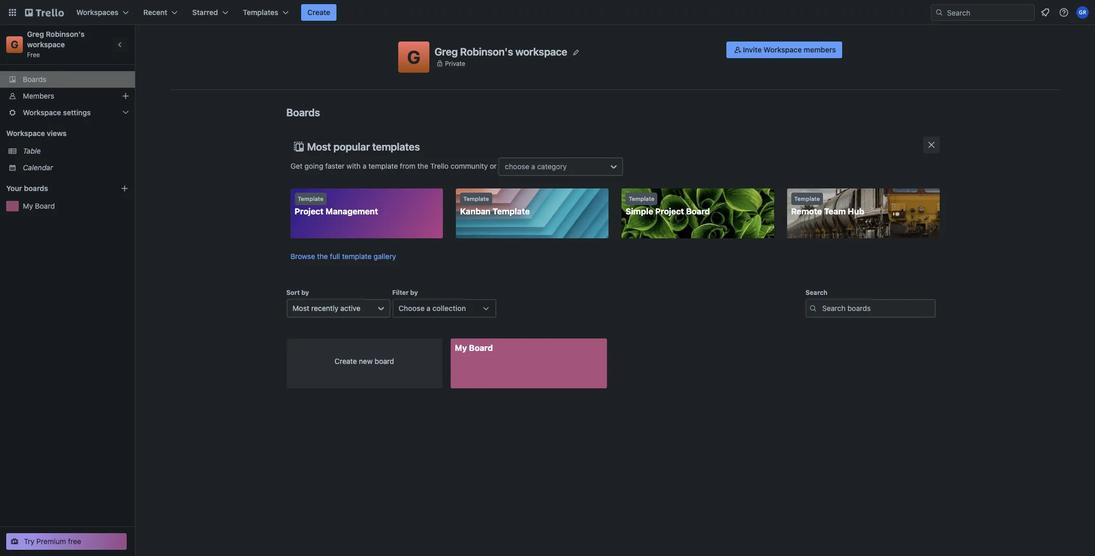 Task type: locate. For each thing, give the bounding box(es) containing it.
1 vertical spatial boards
[[286, 106, 320, 118]]

template inside template project management
[[298, 195, 323, 202]]

add board image
[[120, 184, 129, 193]]

choose a collection
[[399, 304, 466, 313]]

0 vertical spatial create
[[307, 8, 330, 17]]

try
[[24, 537, 34, 546]]

0 vertical spatial workspace
[[764, 45, 802, 54]]

my board
[[23, 202, 55, 210], [455, 343, 493, 353]]

workspace inside greg robinson's workspace free
[[27, 40, 65, 49]]

create inside button
[[307, 8, 330, 17]]

choose
[[505, 162, 529, 171]]

1 horizontal spatial my board link
[[451, 339, 607, 388]]

1 horizontal spatial create
[[335, 357, 357, 366]]

my board link
[[23, 201, 129, 211], [451, 339, 607, 388]]

my board down boards
[[23, 202, 55, 210]]

sort
[[286, 289, 300, 297]]

a for choose a category
[[531, 162, 535, 171]]

template up "simple"
[[629, 195, 655, 202]]

by right sort
[[301, 289, 309, 297]]

2 horizontal spatial board
[[686, 207, 710, 216]]

my
[[23, 202, 33, 210], [455, 343, 467, 353]]

by
[[301, 289, 309, 297], [410, 289, 418, 297]]

workspace right the "invite"
[[764, 45, 802, 54]]

the right from
[[418, 161, 428, 170]]

workspace settings button
[[0, 104, 135, 121]]

get going faster with a template from the trello community or
[[291, 161, 499, 170]]

community
[[451, 161, 488, 170]]

2 vertical spatial workspace
[[6, 129, 45, 138]]

workspace navigation collapse icon image
[[113, 37, 128, 52]]

templates
[[372, 141, 420, 153]]

calendar link
[[23, 163, 129, 173]]

greg for greg robinson's workspace
[[435, 45, 458, 57]]

my down your boards
[[23, 202, 33, 210]]

1 horizontal spatial a
[[427, 304, 431, 313]]

workspace for greg robinson's workspace free
[[27, 40, 65, 49]]

recently
[[311, 304, 338, 313]]

greg robinson's workspace free
[[27, 30, 87, 59]]

robinson's for greg robinson's workspace free
[[46, 30, 85, 38]]

1 horizontal spatial workspace
[[516, 45, 567, 57]]

1 horizontal spatial my
[[455, 343, 467, 353]]

1 by from the left
[[301, 289, 309, 297]]

workspace
[[764, 45, 802, 54], [23, 108, 61, 117], [6, 129, 45, 138]]

premium
[[36, 537, 66, 546]]

try premium free button
[[6, 533, 127, 550]]

create
[[307, 8, 330, 17], [335, 357, 357, 366]]

0 horizontal spatial g
[[11, 38, 18, 50]]

create for create
[[307, 8, 330, 17]]

my board down collection
[[455, 343, 493, 353]]

1 vertical spatial robinson's
[[460, 45, 513, 57]]

0 horizontal spatial a
[[363, 161, 367, 170]]

workspace inside button
[[764, 45, 802, 54]]

most for most recently active
[[293, 304, 309, 313]]

template up 'kanban'
[[463, 195, 489, 202]]

greg up free
[[27, 30, 44, 38]]

1 vertical spatial my
[[455, 343, 467, 353]]

template
[[298, 195, 323, 202], [463, 195, 489, 202], [629, 195, 655, 202], [794, 195, 820, 202], [493, 207, 530, 216]]

robinson's inside greg robinson's workspace free
[[46, 30, 85, 38]]

2 by from the left
[[410, 289, 418, 297]]

template inside 'template simple project board'
[[629, 195, 655, 202]]

try premium free
[[24, 537, 81, 546]]

0 horizontal spatial greg
[[27, 30, 44, 38]]

project left management
[[295, 207, 324, 216]]

most
[[307, 141, 331, 153], [293, 304, 309, 313]]

0 horizontal spatial by
[[301, 289, 309, 297]]

workspace views
[[6, 129, 67, 138]]

1 vertical spatial most
[[293, 304, 309, 313]]

1 horizontal spatial g
[[407, 46, 421, 68]]

1 vertical spatial the
[[317, 252, 328, 261]]

0 horizontal spatial board
[[35, 202, 55, 210]]

1 vertical spatial create
[[335, 357, 357, 366]]

0 horizontal spatial my board
[[23, 202, 55, 210]]

g for g button
[[407, 46, 421, 68]]

0 vertical spatial my board link
[[23, 201, 129, 211]]

boards link
[[0, 71, 135, 88]]

recent
[[143, 8, 167, 17]]

gallery
[[374, 252, 396, 261]]

1 horizontal spatial board
[[469, 343, 493, 353]]

my down collection
[[455, 343, 467, 353]]

the left the full
[[317, 252, 328, 261]]

by right filter
[[410, 289, 418, 297]]

0 vertical spatial my board
[[23, 202, 55, 210]]

free
[[27, 51, 40, 59]]

the
[[418, 161, 428, 170], [317, 252, 328, 261]]

browse the full template gallery link
[[291, 252, 396, 261]]

workspace for greg robinson's workspace
[[516, 45, 567, 57]]

a
[[363, 161, 367, 170], [531, 162, 535, 171], [427, 304, 431, 313]]

collection
[[433, 304, 466, 313]]

robinson's
[[46, 30, 85, 38], [460, 45, 513, 57]]

recent button
[[137, 4, 184, 21]]

2 horizontal spatial a
[[531, 162, 535, 171]]

create button
[[301, 4, 337, 21]]

1 horizontal spatial project
[[655, 207, 684, 216]]

1 vertical spatial workspace
[[23, 108, 61, 117]]

template inside template remote team hub
[[794, 195, 820, 202]]

or
[[490, 161, 497, 170]]

most up going
[[307, 141, 331, 153]]

1 project from the left
[[295, 207, 324, 216]]

0 vertical spatial most
[[307, 141, 331, 153]]

board
[[35, 202, 55, 210], [686, 207, 710, 216], [469, 343, 493, 353]]

g left private at the top left
[[407, 46, 421, 68]]

by for sort by
[[301, 289, 309, 297]]

active
[[340, 304, 361, 313]]

template kanban template
[[460, 195, 530, 216]]

project inside template project management
[[295, 207, 324, 216]]

g
[[11, 38, 18, 50], [407, 46, 421, 68]]

open information menu image
[[1059, 7, 1069, 18]]

template right the full
[[342, 252, 372, 261]]

0 horizontal spatial workspace
[[27, 40, 65, 49]]

0 vertical spatial my
[[23, 202, 33, 210]]

0 vertical spatial boards
[[23, 75, 46, 84]]

0 vertical spatial robinson's
[[46, 30, 85, 38]]

template up remote
[[794, 195, 820, 202]]

browse the full template gallery
[[291, 252, 396, 261]]

greg up private at the top left
[[435, 45, 458, 57]]

project right "simple"
[[655, 207, 684, 216]]

workspace up the table
[[6, 129, 45, 138]]

greg inside greg robinson's workspace free
[[27, 30, 44, 38]]

g button
[[398, 42, 430, 73]]

0 horizontal spatial create
[[307, 8, 330, 17]]

get
[[291, 161, 303, 170]]

workspace down primary element
[[516, 45, 567, 57]]

template
[[369, 161, 398, 170], [342, 252, 372, 261]]

most down the sort by
[[293, 304, 309, 313]]

1 horizontal spatial by
[[410, 289, 418, 297]]

robinson's down 'back to home' image
[[46, 30, 85, 38]]

0 horizontal spatial robinson's
[[46, 30, 85, 38]]

1 horizontal spatial robinson's
[[460, 45, 513, 57]]

workspace up free
[[27, 40, 65, 49]]

workspaces
[[76, 8, 118, 17]]

template right 'kanban'
[[493, 207, 530, 216]]

0 horizontal spatial boards
[[23, 75, 46, 84]]

0 horizontal spatial my board link
[[23, 201, 129, 211]]

1 horizontal spatial greg
[[435, 45, 458, 57]]

workspace inside dropdown button
[[23, 108, 61, 117]]

simple
[[626, 207, 653, 216]]

project
[[295, 207, 324, 216], [655, 207, 684, 216]]

1 vertical spatial greg
[[435, 45, 458, 57]]

0 horizontal spatial project
[[295, 207, 324, 216]]

faster
[[325, 161, 345, 170]]

sm image
[[733, 45, 743, 55]]

workspace
[[27, 40, 65, 49], [516, 45, 567, 57]]

0 vertical spatial the
[[418, 161, 428, 170]]

2 project from the left
[[655, 207, 684, 216]]

g down switch to… icon
[[11, 38, 18, 50]]

1 horizontal spatial boards
[[286, 106, 320, 118]]

template for kanban
[[463, 195, 489, 202]]

starred button
[[186, 4, 235, 21]]

template down templates
[[369, 161, 398, 170]]

0 vertical spatial greg
[[27, 30, 44, 38]]

1 vertical spatial my board
[[455, 343, 493, 353]]

g inside button
[[407, 46, 421, 68]]

workspace for views
[[6, 129, 45, 138]]

greg
[[27, 30, 44, 38], [435, 45, 458, 57]]

invite workspace members
[[743, 45, 836, 54]]

Search text field
[[806, 299, 936, 318]]

team
[[824, 207, 846, 216]]

a inside button
[[427, 304, 431, 313]]

most popular templates
[[307, 141, 420, 153]]

template down going
[[298, 195, 323, 202]]

trello
[[430, 161, 449, 170]]

greg robinson's workspace
[[435, 45, 567, 57]]

0 horizontal spatial the
[[317, 252, 328, 261]]

boards
[[23, 75, 46, 84], [286, 106, 320, 118]]

workspace down members
[[23, 108, 61, 117]]

views
[[47, 129, 67, 138]]

robinson's up private at the top left
[[460, 45, 513, 57]]



Task type: describe. For each thing, give the bounding box(es) containing it.
create for create new board
[[335, 357, 357, 366]]

templates
[[243, 8, 278, 17]]

templates button
[[237, 4, 295, 21]]

robinson's for greg robinson's workspace
[[460, 45, 513, 57]]

template for remote
[[794, 195, 820, 202]]

1 vertical spatial template
[[342, 252, 372, 261]]

members
[[804, 45, 836, 54]]

table
[[23, 146, 41, 155]]

kanban
[[460, 207, 491, 216]]

g link
[[6, 36, 23, 53]]

template for simple
[[629, 195, 655, 202]]

1 horizontal spatial my board
[[455, 343, 493, 353]]

popular
[[334, 141, 370, 153]]

template for project
[[298, 195, 323, 202]]

search image
[[935, 8, 944, 17]]

private
[[445, 59, 465, 67]]

greg robinson's workspace link
[[27, 30, 87, 49]]

primary element
[[0, 0, 1095, 25]]

0 notifications image
[[1039, 6, 1052, 19]]

with
[[347, 161, 361, 170]]

template remote team hub
[[791, 195, 865, 216]]

board inside 'template simple project board'
[[686, 207, 710, 216]]

workspace settings
[[23, 108, 91, 117]]

search
[[806, 289, 828, 297]]

choose
[[399, 304, 425, 313]]

calendar
[[23, 163, 53, 172]]

most recently active
[[293, 304, 361, 313]]

management
[[326, 207, 378, 216]]

remote
[[791, 207, 822, 216]]

switch to… image
[[7, 7, 18, 18]]

project inside 'template simple project board'
[[655, 207, 684, 216]]

greg for greg robinson's workspace free
[[27, 30, 44, 38]]

a for choose a collection
[[427, 304, 431, 313]]

back to home image
[[25, 4, 64, 21]]

invite
[[743, 45, 762, 54]]

greg robinson (gregrobinson96) image
[[1077, 6, 1089, 19]]

from
[[400, 161, 416, 170]]

boards
[[24, 184, 48, 193]]

new
[[359, 357, 373, 366]]

0 vertical spatial template
[[369, 161, 398, 170]]

members
[[23, 91, 54, 100]]

choose a category
[[505, 162, 567, 171]]

workspaces button
[[70, 4, 135, 21]]

choose a collection button
[[392, 299, 496, 318]]

free
[[68, 537, 81, 546]]

Search field
[[944, 5, 1035, 20]]

1 horizontal spatial the
[[418, 161, 428, 170]]

sort by
[[286, 289, 309, 297]]

category
[[537, 162, 567, 171]]

g for "g" link
[[11, 38, 18, 50]]

browse
[[291, 252, 315, 261]]

going
[[305, 161, 323, 170]]

your boards
[[6, 184, 48, 193]]

members link
[[0, 88, 135, 104]]

template project management
[[295, 195, 378, 216]]

create new board
[[335, 357, 394, 366]]

settings
[[63, 108, 91, 117]]

filter
[[392, 289, 409, 297]]

invite workspace members button
[[726, 42, 842, 58]]

boards inside boards link
[[23, 75, 46, 84]]

full
[[330, 252, 340, 261]]

hub
[[848, 207, 865, 216]]

filter by
[[392, 289, 418, 297]]

by for filter by
[[410, 289, 418, 297]]

workspace for settings
[[23, 108, 61, 117]]

your boards with 1 items element
[[6, 182, 105, 195]]

table link
[[23, 146, 129, 156]]

most for most popular templates
[[307, 141, 331, 153]]

board
[[375, 357, 394, 366]]

starred
[[192, 8, 218, 17]]

template simple project board
[[626, 195, 710, 216]]

your
[[6, 184, 22, 193]]

1 vertical spatial my board link
[[451, 339, 607, 388]]

0 horizontal spatial my
[[23, 202, 33, 210]]



Task type: vqa. For each thing, say whether or not it's contained in the screenshot.
leftmost into
no



